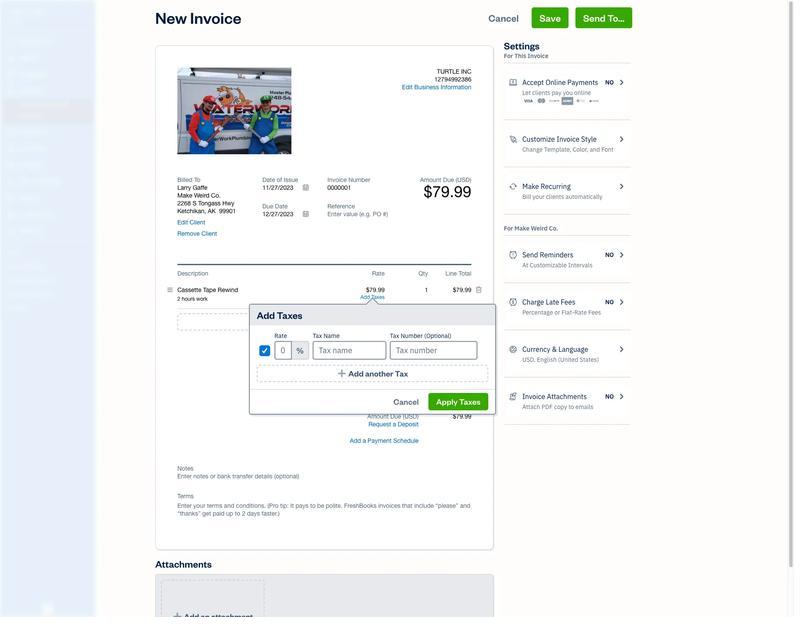 Task type: describe. For each thing, give the bounding box(es) containing it.
add inside subtotal add a discount tax
[[377, 354, 388, 361]]

settings image
[[7, 305, 93, 311]]

a inside button
[[328, 317, 333, 328]]

paid
[[407, 390, 419, 397]]

payment
[[368, 438, 392, 445]]

Tax Rate (Percentage) text field
[[275, 341, 292, 360]]

pay
[[552, 89, 562, 97]]

0 vertical spatial make
[[522, 182, 539, 191]]

apply
[[436, 397, 458, 407]]

add taxes button
[[360, 295, 385, 301]]

apply taxes
[[436, 397, 481, 407]]

edit business information button
[[402, 83, 472, 91]]

line total
[[446, 270, 472, 277]]

subtotal add a discount tax
[[377, 347, 419, 371]]

&
[[552, 345, 557, 354]]

( for $79.99
[[456, 177, 457, 183]]

( for request
[[403, 413, 405, 420]]

information
[[441, 84, 472, 91]]

let
[[522, 89, 531, 97]]

add a payment schedule
[[350, 438, 419, 445]]

rate for tax
[[275, 332, 287, 340]]

to
[[569, 403, 574, 411]]

send for send reminders
[[522, 251, 538, 259]]

remove client button
[[177, 230, 217, 238]]

reference
[[328, 203, 355, 210]]

0 vertical spatial client
[[190, 219, 205, 226]]

or
[[555, 309, 560, 317]]

customize
[[522, 135, 555, 144]]

pdf
[[542, 403, 553, 411]]

a inside subtotal add a discount tax
[[390, 354, 393, 361]]

new invoice
[[155, 7, 242, 28]]

chart image
[[6, 210, 16, 219]]

delete
[[214, 107, 235, 116]]

check image
[[261, 347, 269, 355]]

number for tax
[[401, 332, 423, 340]]

turtle inc 12794992386 edit business information
[[402, 68, 472, 91]]

Tax name text field
[[313, 341, 387, 360]]

79.99
[[456, 381, 472, 388]]

add down 'enter an item description' text box
[[257, 309, 275, 321]]

Enter an Invoice # text field
[[328, 184, 352, 191]]

chevronright image for no
[[618, 297, 626, 308]]

latefees image
[[509, 297, 517, 308]]

taxes for apply taxes button
[[459, 397, 481, 407]]

subtotal
[[396, 347, 419, 354]]

percentage
[[522, 309, 553, 317]]

american express image
[[562, 97, 574, 105]]

currency
[[522, 345, 550, 354]]

let clients pay you online
[[522, 89, 591, 97]]

(optional)
[[424, 332, 452, 340]]

number for invoice
[[349, 177, 370, 183]]

for make weird co.
[[504, 225, 558, 233]]

tax inside button
[[395, 369, 408, 379]]

1 0.00 from the top
[[460, 364, 472, 371]]

customize invoice style
[[522, 135, 597, 144]]

1 vertical spatial rate
[[574, 309, 587, 317]]

invoice image
[[6, 87, 16, 96]]

terms
[[177, 493, 194, 500]]

payment image
[[6, 128, 16, 137]]

delete image
[[214, 107, 256, 116]]

tax number (optional)
[[390, 332, 452, 340]]

1 horizontal spatial fees
[[588, 309, 601, 317]]

Issue date in MM/DD/YYYY format text field
[[262, 184, 315, 191]]

inc for turtle inc 12794992386 edit business information
[[461, 68, 472, 75]]

customizable
[[530, 262, 567, 269]]

visa image
[[522, 97, 534, 105]]

timer image
[[6, 177, 16, 186]]

items and services image
[[7, 277, 93, 284]]

date inside due date 12/27/2023
[[275, 203, 288, 210]]

Notes text field
[[177, 473, 472, 481]]

Terms text field
[[177, 502, 472, 518]]

gaffe
[[193, 184, 207, 191]]

bars image
[[167, 286, 173, 294]]

add another tax button
[[257, 365, 488, 383]]

date of issue
[[262, 177, 298, 183]]

chevronright image for accept online payments
[[618, 77, 626, 88]]

2 for from the top
[[504, 225, 513, 233]]

1 horizontal spatial line
[[446, 270, 457, 277]]

1 vertical spatial co.
[[549, 225, 558, 233]]

tax inside subtotal add a discount tax
[[410, 364, 419, 371]]

co. inside billed to larry gaffe make weird co. 2268 s tongass hwy ketchikan, ak  99901 edit client remove client
[[211, 192, 221, 199]]

image
[[237, 107, 256, 116]]

percentage or flat-rate fees
[[522, 309, 601, 317]]

send to...
[[583, 12, 625, 24]]

discount
[[395, 354, 419, 361]]

(united
[[558, 356, 578, 364]]

make inside billed to larry gaffe make weird co. 2268 s tongass hwy ketchikan, ak  99901 edit client remove client
[[177, 192, 192, 199]]

1 horizontal spatial add taxes
[[360, 295, 385, 301]]

freshbooks image
[[41, 604, 55, 614]]

expense image
[[6, 144, 16, 153]]

onlinesales image
[[509, 77, 517, 88]]

attach
[[522, 403, 540, 411]]

at customizable intervals
[[522, 262, 593, 269]]

due inside due date 12/27/2023
[[262, 203, 273, 210]]

online
[[546, 78, 566, 87]]

template,
[[544, 146, 571, 154]]

add an attachment image
[[172, 613, 182, 618]]

a inside dropdown button
[[363, 438, 366, 445]]

edit inside 'turtle inc 12794992386 edit business information'
[[402, 84, 413, 91]]

inc for turtle inc owner
[[33, 8, 46, 16]]

attach pdf copy to emails
[[522, 403, 594, 411]]

flat-
[[562, 309, 574, 317]]

1 vertical spatial weird
[[531, 225, 548, 233]]

description
[[177, 270, 208, 277]]

change
[[522, 146, 543, 154]]

apple pay image
[[575, 97, 587, 105]]

to
[[194, 177, 200, 183]]

change template, color, and font
[[522, 146, 614, 154]]

currencyandlanguage image
[[509, 344, 517, 355]]

2268
[[177, 200, 191, 207]]

invoice number
[[328, 177, 370, 183]]

payments
[[568, 78, 598, 87]]

send to... button
[[576, 7, 632, 28]]

mastercard image
[[536, 97, 547, 105]]

online
[[574, 89, 591, 97]]

tongass
[[198, 200, 221, 207]]

charge late fees
[[522, 298, 576, 307]]

paintbrush image
[[509, 134, 517, 144]]

add a discount button
[[377, 354, 419, 362]]

tax left name
[[313, 332, 322, 340]]

0.00 inside 79.99 0.00
[[460, 389, 472, 396]]

send reminders
[[522, 251, 574, 259]]

latereminders image
[[509, 250, 517, 260]]

add down item rate (usd) text field
[[360, 295, 370, 301]]

delete line item image
[[475, 286, 482, 294]]

recurring
[[541, 182, 571, 191]]

discover image
[[549, 97, 560, 105]]

settings for this invoice
[[504, 39, 549, 60]]

schedule
[[393, 438, 419, 445]]

late
[[546, 298, 559, 307]]

1 horizontal spatial attachments
[[547, 393, 587, 401]]

apps image
[[7, 249, 93, 256]]

billed to larry gaffe make weird co. 2268 s tongass hwy ketchikan, ak  99901 edit client remove client
[[177, 177, 236, 237]]

for inside settings for this invoice
[[504, 52, 513, 60]]

charge
[[522, 298, 544, 307]]

automatically
[[566, 193, 603, 201]]

turtle for turtle inc owner
[[7, 8, 32, 16]]

add left another
[[348, 369, 364, 379]]

) for $79.99
[[470, 177, 472, 183]]

amount inside total amount paid
[[384, 390, 405, 397]]

add another tax
[[348, 369, 408, 379]]

rate for line
[[372, 270, 385, 277]]



Task type: locate. For each thing, give the bounding box(es) containing it.
states)
[[580, 356, 599, 364]]

add inside dropdown button
[[350, 438, 361, 445]]

due inside amount due ( usd ) request a deposit
[[390, 413, 401, 420]]

invoices image
[[509, 392, 517, 402]]

0 vertical spatial taxes
[[371, 295, 385, 301]]

2 chevronright image from the top
[[618, 297, 626, 308]]

cancel
[[489, 12, 519, 24], [394, 397, 419, 407]]

cancel button for apply taxes
[[386, 393, 427, 411]]

1 vertical spatial plus image
[[337, 370, 347, 378]]

fees right flat-
[[588, 309, 601, 317]]

0 horizontal spatial usd
[[405, 413, 417, 420]]

0 vertical spatial weird
[[194, 192, 209, 199]]

0 horizontal spatial send
[[522, 251, 538, 259]]

dashboard image
[[6, 38, 16, 46]]

1 horizontal spatial )
[[470, 177, 472, 183]]

1 horizontal spatial weird
[[531, 225, 548, 233]]

usd,
[[522, 356, 536, 364]]

accept online payments
[[522, 78, 598, 87]]

for
[[504, 52, 513, 60], [504, 225, 513, 233]]

a up name
[[328, 317, 333, 328]]

chevronright image for make recurring
[[618, 181, 626, 192]]

plus image inside add another tax button
[[337, 370, 347, 378]]

0 vertical spatial plus image
[[298, 318, 308, 327]]

amount
[[420, 177, 441, 183], [384, 390, 405, 397], [367, 413, 389, 420]]

plus image left the add a line
[[298, 318, 308, 327]]

1 for from the top
[[504, 52, 513, 60]]

billed
[[177, 177, 192, 183]]

plus image down tax name text box
[[337, 370, 347, 378]]

0 vertical spatial line
[[446, 270, 457, 277]]

0 vertical spatial clients
[[532, 89, 550, 97]]

line up name
[[335, 317, 351, 328]]

notes
[[177, 465, 194, 472]]

english
[[537, 356, 557, 364]]

1 vertical spatial )
[[417, 413, 419, 420]]

0 horizontal spatial plus image
[[298, 318, 308, 327]]

total up line total (usd) text box
[[459, 270, 472, 277]]

$79.99 inside amount due ( usd ) $79.99
[[424, 183, 472, 201]]

estimate image
[[6, 71, 16, 79]]

1 vertical spatial attachments
[[155, 558, 212, 570]]

Enter an Item Name text field
[[177, 286, 341, 294]]

1 vertical spatial taxes
[[277, 309, 302, 321]]

2 chevronright image from the top
[[618, 134, 626, 144]]

add taxes down item rate (usd) text field
[[360, 295, 385, 301]]

due for request
[[390, 413, 401, 420]]

name
[[324, 332, 340, 340]]

) left refresh image
[[470, 177, 472, 183]]

Tax number text field
[[390, 341, 478, 360]]

99901
[[219, 208, 236, 215]]

Line Total (USD) text field
[[452, 287, 472, 294]]

0 vertical spatial chevronright image
[[618, 181, 626, 192]]

1 vertical spatial 0.00
[[460, 389, 472, 396]]

due for $79.99
[[443, 177, 454, 183]]

save button
[[532, 7, 569, 28]]

cancel up deposit
[[394, 397, 419, 407]]

1 vertical spatial number
[[401, 332, 423, 340]]

this
[[515, 52, 526, 60]]

2 vertical spatial due
[[390, 413, 401, 420]]

) for request
[[417, 413, 419, 420]]

0 horizontal spatial number
[[349, 177, 370, 183]]

client right remove
[[201, 230, 217, 237]]

1 horizontal spatial co.
[[549, 225, 558, 233]]

due inside amount due ( usd ) $79.99
[[443, 177, 454, 183]]

cancel button for save
[[481, 7, 527, 28]]

a left deposit
[[393, 421, 396, 428]]

invoice inside settings for this invoice
[[528, 52, 549, 60]]

make up latereminders image at the top right of page
[[515, 225, 530, 233]]

usd for $79.99
[[457, 177, 470, 183]]

a left discount
[[390, 354, 393, 361]]

total up "paid"
[[406, 381, 419, 388]]

larry
[[177, 184, 191, 191]]

turtle for turtle inc 12794992386 edit business information
[[437, 68, 460, 75]]

add a line button
[[177, 314, 472, 331]]

3 chevronright image from the top
[[618, 250, 626, 260]]

usd, english (united states)
[[522, 356, 599, 364]]

owner
[[7, 17, 23, 24]]

qty
[[419, 270, 428, 277]]

plus image inside add a line button
[[298, 318, 308, 327]]

0 vertical spatial edit
[[402, 84, 413, 91]]

0 horizontal spatial cancel
[[394, 397, 419, 407]]

0 vertical spatial attachments
[[547, 393, 587, 401]]

no for accept online payments
[[605, 79, 614, 86]]

) up deposit
[[417, 413, 419, 420]]

3 no from the top
[[605, 298, 614, 306]]

no for charge late fees
[[605, 298, 614, 306]]

Enter an Item Description text field
[[177, 296, 341, 303]]

make up bill
[[522, 182, 539, 191]]

12/27/2023 button
[[262, 210, 315, 218]]

weird up send reminders
[[531, 225, 548, 233]]

1 vertical spatial send
[[522, 251, 538, 259]]

plus image for add another tax
[[337, 370, 347, 378]]

send for send to...
[[583, 12, 606, 24]]

2 vertical spatial taxes
[[459, 397, 481, 407]]

add
[[360, 295, 370, 301], [257, 309, 275, 321], [310, 317, 326, 328], [377, 354, 388, 361], [348, 369, 364, 379], [350, 438, 361, 445]]

1 vertical spatial due
[[262, 203, 273, 210]]

plus image
[[298, 318, 308, 327], [337, 370, 347, 378]]

business
[[414, 84, 439, 91]]

request a deposit button
[[369, 421, 419, 429]]

settings
[[504, 39, 540, 52]]

1 vertical spatial add taxes
[[257, 309, 302, 321]]

0 horizontal spatial )
[[417, 413, 419, 420]]

edit inside billed to larry gaffe make weird co. 2268 s tongass hwy ketchikan, ak  99901 edit client remove client
[[177, 219, 188, 226]]

number
[[349, 177, 370, 183], [401, 332, 423, 340]]

co. up 'reminders'
[[549, 225, 558, 233]]

co. up tongass
[[211, 192, 221, 199]]

edit up remove
[[177, 219, 188, 226]]

1 horizontal spatial total
[[459, 270, 472, 277]]

1 horizontal spatial send
[[583, 12, 606, 24]]

send inside button
[[583, 12, 606, 24]]

make down larry
[[177, 192, 192, 199]]

1 horizontal spatial (
[[456, 177, 457, 183]]

bank image
[[588, 97, 600, 105]]

rate up item rate (usd) text field
[[372, 270, 385, 277]]

font
[[602, 146, 614, 154]]

line inside add a line button
[[335, 317, 351, 328]]

at
[[522, 262, 528, 269]]

style
[[581, 135, 597, 144]]

bill
[[522, 193, 531, 201]]

4 no from the top
[[605, 393, 614, 401]]

0 horizontal spatial fees
[[561, 298, 576, 307]]

apply taxes button
[[429, 393, 488, 411]]

main element
[[0, 0, 117, 618]]

1 vertical spatial cancel
[[394, 397, 419, 407]]

1 vertical spatial fees
[[588, 309, 601, 317]]

2 horizontal spatial due
[[443, 177, 454, 183]]

for left this
[[504, 52, 513, 60]]

refresh image
[[509, 181, 517, 192]]

amount inside amount due ( usd ) $79.99
[[420, 177, 441, 183]]

1 vertical spatial edit
[[177, 219, 188, 226]]

12/27/2023
[[262, 211, 294, 218]]

remove
[[177, 230, 200, 237]]

tax name
[[313, 332, 340, 340]]

usd inside amount due ( usd ) request a deposit
[[405, 413, 417, 420]]

intervals
[[568, 262, 593, 269]]

taxes for add taxes dropdown button
[[371, 295, 385, 301]]

2 no from the top
[[605, 251, 614, 259]]

to...
[[608, 12, 625, 24]]

turtle up owner at the left of the page
[[7, 8, 32, 16]]

1 vertical spatial line
[[335, 317, 351, 328]]

1 horizontal spatial cancel button
[[481, 7, 527, 28]]

add a line
[[310, 317, 351, 328]]

0 vertical spatial cancel button
[[481, 7, 527, 28]]

2 0.00 from the top
[[460, 389, 472, 396]]

( inside amount due ( usd ) request a deposit
[[403, 413, 405, 420]]

add up another
[[377, 354, 388, 361]]

1 vertical spatial total
[[406, 381, 419, 388]]

project image
[[6, 161, 16, 170]]

edit client button
[[177, 219, 205, 226]]

taxes down 'enter an item description' text box
[[277, 309, 302, 321]]

) inside amount due ( usd ) $79.99
[[470, 177, 472, 183]]

you
[[563, 89, 573, 97]]

rate right or
[[574, 309, 587, 317]]

turtle inside the turtle inc owner
[[7, 8, 32, 16]]

1 horizontal spatial taxes
[[371, 295, 385, 301]]

1 horizontal spatial cancel
[[489, 12, 519, 24]]

tax down discount
[[410, 364, 419, 371]]

fees
[[561, 298, 576, 307], [588, 309, 601, 317]]

0 vertical spatial (
[[456, 177, 457, 183]]

no for invoice attachments
[[605, 393, 614, 401]]

of
[[277, 177, 282, 183]]

cancel button
[[481, 7, 527, 28], [386, 393, 427, 411]]

inc
[[33, 8, 46, 16], [461, 68, 472, 75]]

due
[[443, 177, 454, 183], [262, 203, 273, 210], [390, 413, 401, 420]]

report image
[[6, 227, 16, 236]]

rate up tax rate (percentage) text field
[[275, 332, 287, 340]]

1 chevronright image from the top
[[618, 77, 626, 88]]

1 vertical spatial $79.99
[[453, 413, 472, 420]]

hwy
[[222, 200, 234, 207]]

1 horizontal spatial usd
[[457, 177, 470, 183]]

0 horizontal spatial line
[[335, 317, 351, 328]]

3 chevronright image from the top
[[618, 344, 626, 355]]

0 horizontal spatial taxes
[[277, 309, 302, 321]]

bank connections image
[[7, 291, 93, 298]]

) inside amount due ( usd ) request a deposit
[[417, 413, 419, 420]]

issue
[[284, 177, 298, 183]]

1 horizontal spatial edit
[[402, 84, 413, 91]]

1 vertical spatial (
[[403, 413, 405, 420]]

chevronright image
[[618, 181, 626, 192], [618, 297, 626, 308], [618, 344, 626, 355]]

send left to...
[[583, 12, 606, 24]]

date left "of"
[[262, 177, 275, 183]]

add up tax name
[[310, 317, 326, 328]]

1 no from the top
[[605, 79, 614, 86]]

clients down accept
[[532, 89, 550, 97]]

make recurring
[[522, 182, 571, 191]]

1 vertical spatial turtle
[[437, 68, 460, 75]]

weird inside billed to larry gaffe make weird co. 2268 s tongass hwy ketchikan, ak  99901 edit client remove client
[[194, 192, 209, 199]]

0 horizontal spatial attachments
[[155, 558, 212, 570]]

0 vertical spatial due
[[443, 177, 454, 183]]

)
[[470, 177, 472, 183], [417, 413, 419, 420]]

add left payment
[[350, 438, 361, 445]]

cancel for apply taxes
[[394, 397, 419, 407]]

0 horizontal spatial due
[[262, 203, 273, 210]]

0 vertical spatial number
[[349, 177, 370, 183]]

0 horizontal spatial co.
[[211, 192, 221, 199]]

Item Rate (USD) text field
[[366, 287, 385, 294]]

0 vertical spatial cancel
[[489, 12, 519, 24]]

s
[[193, 200, 197, 207]]

taxes down 79.99 0.00
[[459, 397, 481, 407]]

amount inside amount due ( usd ) request a deposit
[[367, 413, 389, 420]]

clients down recurring
[[546, 193, 564, 201]]

turtle inside 'turtle inc 12794992386 edit business information'
[[437, 68, 460, 75]]

1 vertical spatial clients
[[546, 193, 564, 201]]

0 vertical spatial total
[[459, 270, 472, 277]]

fees up flat-
[[561, 298, 576, 307]]

cancel button up deposit
[[386, 393, 427, 411]]

1 vertical spatial client
[[201, 230, 217, 237]]

taxes inside button
[[459, 397, 481, 407]]

weird
[[194, 192, 209, 199], [531, 225, 548, 233]]

1 horizontal spatial number
[[401, 332, 423, 340]]

chevronright image for send reminders
[[618, 250, 626, 260]]

1 vertical spatial inc
[[461, 68, 472, 75]]

usd
[[457, 177, 470, 183], [405, 413, 417, 420]]

0 vertical spatial date
[[262, 177, 275, 183]]

0 horizontal spatial edit
[[177, 219, 188, 226]]

team members image
[[7, 263, 93, 270]]

tax up total amount paid
[[395, 369, 408, 379]]

usd for request
[[405, 413, 417, 420]]

turtle up '12794992386'
[[437, 68, 460, 75]]

add taxes down 'enter an item description' text box
[[257, 309, 302, 321]]

0 horizontal spatial weird
[[194, 192, 209, 199]]

edit left the business
[[402, 84, 413, 91]]

number up enter an invoice # text field at left
[[349, 177, 370, 183]]

and
[[590, 146, 600, 154]]

2 horizontal spatial taxes
[[459, 397, 481, 407]]

2 horizontal spatial rate
[[574, 309, 587, 317]]

bill your clients automatically
[[522, 193, 603, 201]]

0 horizontal spatial (
[[403, 413, 405, 420]]

language
[[559, 345, 588, 354]]

attachments
[[547, 393, 587, 401], [155, 558, 212, 570]]

cancel button up settings
[[481, 7, 527, 28]]

0 horizontal spatial add taxes
[[257, 309, 302, 321]]

a inside amount due ( usd ) request a deposit
[[393, 421, 396, 428]]

amount for $79.99
[[420, 177, 441, 183]]

accept
[[522, 78, 544, 87]]

total amount paid
[[384, 381, 419, 397]]

a left payment
[[363, 438, 366, 445]]

tax up subtotal
[[390, 332, 399, 340]]

color,
[[573, 146, 588, 154]]

inc inside the turtle inc owner
[[33, 8, 46, 16]]

0 vertical spatial amount
[[420, 177, 441, 183]]

chevronright image for currency & language
[[618, 344, 626, 355]]

date
[[262, 177, 275, 183], [275, 203, 288, 210]]

reminders
[[540, 251, 574, 259]]

0 vertical spatial rate
[[372, 270, 385, 277]]

1 horizontal spatial turtle
[[437, 68, 460, 75]]

0 horizontal spatial turtle
[[7, 8, 32, 16]]

send up at
[[522, 251, 538, 259]]

0 vertical spatial fees
[[561, 298, 576, 307]]

number up subtotal
[[401, 332, 423, 340]]

1 vertical spatial cancel button
[[386, 393, 427, 411]]

1 vertical spatial make
[[177, 192, 192, 199]]

copy
[[554, 403, 567, 411]]

plus image for add a line
[[298, 318, 308, 327]]

0 vertical spatial turtle
[[7, 8, 32, 16]]

a
[[328, 317, 333, 328], [390, 354, 393, 361], [393, 421, 396, 428], [363, 438, 366, 445]]

12794992386
[[434, 76, 472, 83]]

1 horizontal spatial rate
[[372, 270, 385, 277]]

0.00 down 79.99
[[460, 389, 472, 396]]

your
[[533, 193, 545, 201]]

chevronright image
[[618, 77, 626, 88], [618, 134, 626, 144], [618, 250, 626, 260], [618, 392, 626, 402]]

new
[[155, 7, 187, 28]]

request
[[369, 421, 391, 428]]

line up line total (usd) text box
[[446, 270, 457, 277]]

turtle inc owner
[[7, 8, 46, 24]]

add a payment schedule button
[[333, 437, 419, 445]]

cancel up settings
[[489, 12, 519, 24]]

0 vertical spatial usd
[[457, 177, 470, 183]]

0 vertical spatial )
[[470, 177, 472, 183]]

2 vertical spatial rate
[[275, 332, 287, 340]]

date up 12/27/2023
[[275, 203, 288, 210]]

taxes
[[371, 295, 385, 301], [277, 309, 302, 321], [459, 397, 481, 407]]

deposit
[[398, 421, 419, 428]]

2 vertical spatial make
[[515, 225, 530, 233]]

0 vertical spatial add taxes
[[360, 295, 385, 301]]

emails
[[576, 403, 594, 411]]

weird down the gaffe
[[194, 192, 209, 199]]

amount due ( usd ) $79.99
[[420, 177, 472, 201]]

money image
[[6, 194, 16, 203]]

2 vertical spatial chevronright image
[[618, 344, 626, 355]]

no for send reminders
[[605, 251, 614, 259]]

1 vertical spatial date
[[275, 203, 288, 210]]

client image
[[6, 54, 16, 63]]

1 chevronright image from the top
[[618, 181, 626, 192]]

2 vertical spatial amount
[[367, 413, 389, 420]]

cancel for save
[[489, 12, 519, 24]]

1 horizontal spatial plus image
[[337, 370, 347, 378]]

1 vertical spatial amount
[[384, 390, 405, 397]]

ketchikan,
[[177, 208, 206, 215]]

0 vertical spatial $79.99
[[424, 183, 472, 201]]

0 vertical spatial co.
[[211, 192, 221, 199]]

0.00 up 79.99
[[460, 364, 472, 371]]

amount for request
[[367, 413, 389, 420]]

client up remove client "button"
[[190, 219, 205, 226]]

1 vertical spatial usd
[[405, 413, 417, 420]]

Reference Number text field
[[328, 211, 389, 218]]

total inside total amount paid
[[406, 381, 419, 388]]

usd inside amount due ( usd ) $79.99
[[457, 177, 470, 183]]

inc inside 'turtle inc 12794992386 edit business information'
[[461, 68, 472, 75]]

due date 12/27/2023
[[262, 203, 294, 218]]

chevronright image for invoice attachments
[[618, 392, 626, 402]]

for up latereminders image at the top right of page
[[504, 225, 513, 233]]

0 vertical spatial 0.00
[[460, 364, 472, 371]]

4 chevronright image from the top
[[618, 392, 626, 402]]

( inside amount due ( usd ) $79.99
[[456, 177, 457, 183]]

Item Quantity text field
[[416, 287, 428, 294]]

taxes down item rate (usd) text field
[[371, 295, 385, 301]]



Task type: vqa. For each thing, say whether or not it's contained in the screenshot.
how
no



